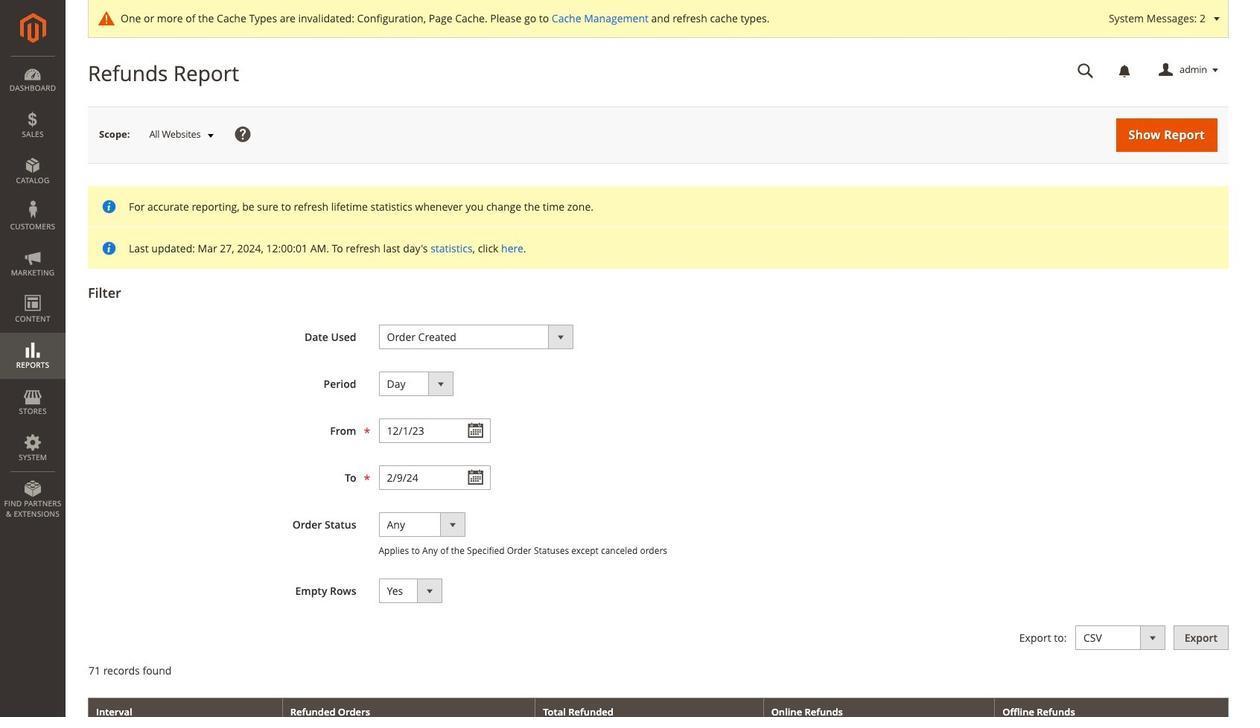 Task type: locate. For each thing, give the bounding box(es) containing it.
menu bar
[[0, 56, 66, 527]]

None text field
[[1068, 57, 1105, 83], [379, 419, 491, 443], [379, 466, 491, 490], [1068, 57, 1105, 83], [379, 419, 491, 443], [379, 466, 491, 490]]



Task type: describe. For each thing, give the bounding box(es) containing it.
magento admin panel image
[[20, 13, 46, 43]]



